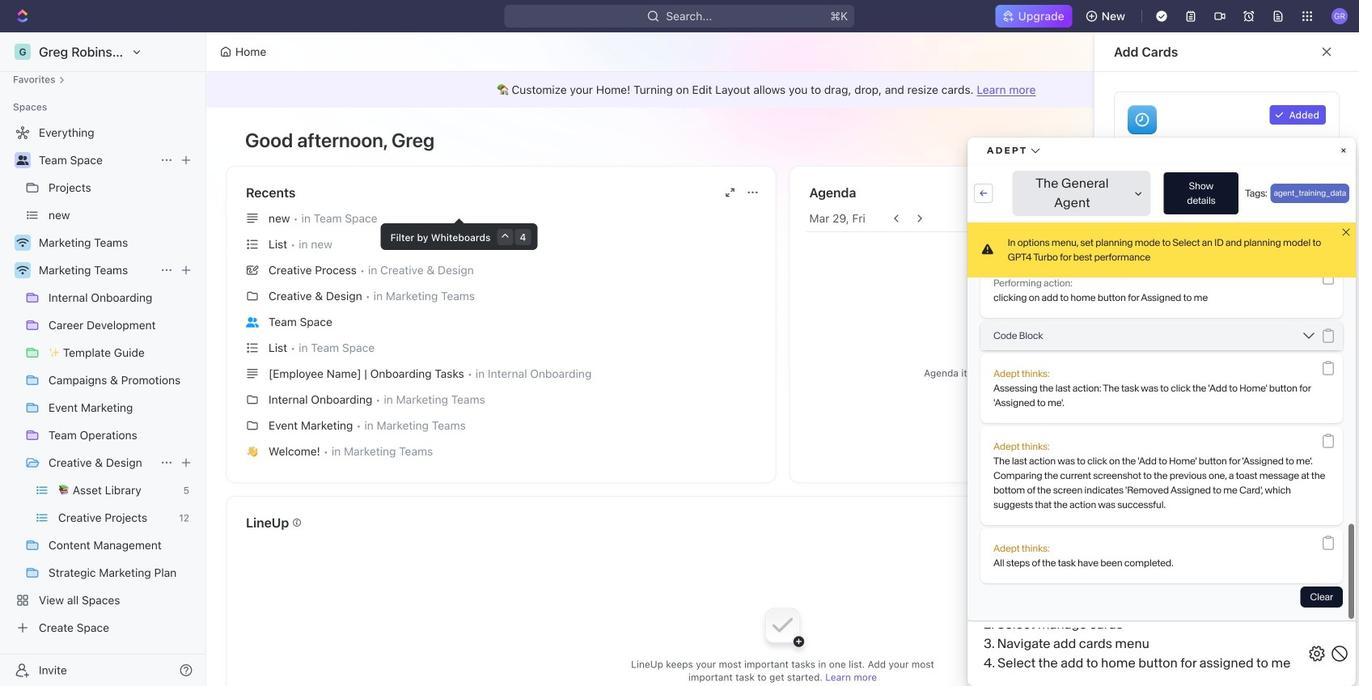 Task type: vqa. For each thing, say whether or not it's contained in the screenshot.
the Agenda image on the top
yes



Task type: describe. For each thing, give the bounding box(es) containing it.
assigned to me image
[[1128, 498, 1157, 527]]

user group image
[[246, 317, 259, 327]]

wifi image
[[17, 238, 29, 248]]

personal list image
[[1128, 629, 1157, 659]]

agenda image
[[1128, 236, 1157, 265]]



Task type: locate. For each thing, give the bounding box(es) containing it.
wifi image
[[17, 265, 29, 275]]

greg robinson's workspace, , element
[[15, 44, 31, 60]]

user group image
[[17, 155, 29, 165]]

sidebar navigation
[[0, 32, 210, 686]]

tree
[[6, 120, 199, 641]]

alert
[[206, 72, 1359, 108]]

my work image
[[1128, 367, 1157, 396]]

tree inside sidebar navigation
[[6, 120, 199, 641]]

recents image
[[1128, 105, 1157, 134]]



